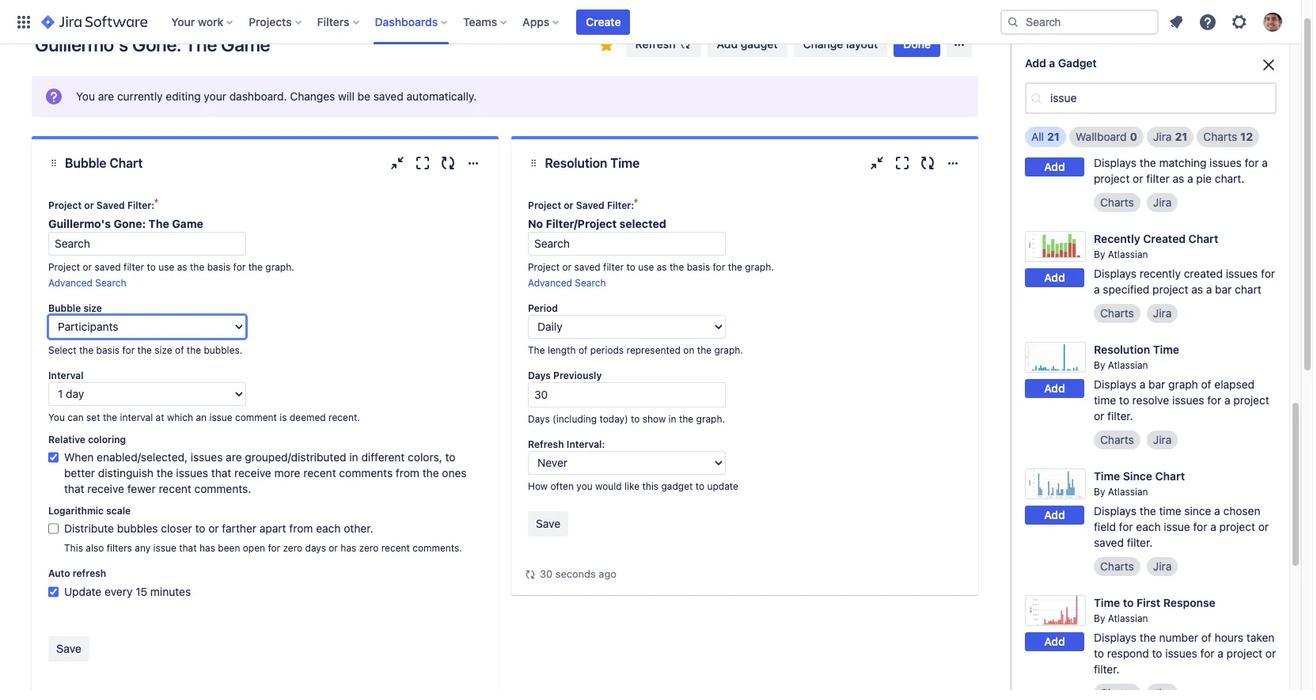 Task type: locate. For each thing, give the bounding box(es) containing it.
in right labels
[[1178, 61, 1187, 74]]

add down pie chart image
[[1044, 160, 1065, 174]]

saved for gone:
[[96, 199, 125, 211]]

1 21 from the left
[[1047, 130, 1060, 143]]

size left "bubbles."
[[155, 344, 172, 356]]

resolution up filter/project
[[545, 156, 607, 170]]

farther
[[222, 522, 256, 535]]

4 by from the top
[[1094, 359, 1105, 371]]

gadget inside resolution time region
[[661, 480, 693, 492]]

4 displays from the top
[[1094, 504, 1137, 518]]

resolution time region
[[524, 187, 966, 583]]

0 horizontal spatial from
[[289, 522, 313, 535]]

0 vertical spatial bubble
[[65, 156, 106, 170]]

project
[[48, 199, 82, 211], [528, 199, 561, 211], [48, 261, 80, 273], [528, 261, 560, 273]]

filter. down resolve at the right bottom of page
[[1107, 409, 1133, 423]]

0 horizontal spatial filter
[[124, 261, 144, 273]]

project
[[1094, 172, 1130, 185], [1152, 283, 1188, 296], [1233, 393, 1269, 407], [1219, 520, 1255, 533], [1227, 647, 1262, 660]]

jira right 0
[[1153, 130, 1172, 143]]

Search gadgets field
[[1046, 84, 1275, 112]]

charts up recently
[[1100, 195, 1134, 209]]

2 horizontal spatial search field
[[1000, 9, 1159, 34]]

by
[[1094, 43, 1105, 55], [1094, 138, 1105, 150], [1094, 249, 1105, 260], [1094, 359, 1105, 371], [1094, 486, 1105, 498], [1094, 613, 1105, 624]]

1 days from the top
[[528, 370, 551, 382]]

as
[[1173, 172, 1184, 185], [177, 261, 187, 273], [657, 261, 667, 273], [1191, 283, 1203, 296]]

zero
[[283, 542, 302, 554], [359, 542, 379, 554]]

0 horizontal spatial filter:
[[127, 199, 155, 211]]

0 vertical spatial bar
[[1215, 283, 1232, 296]]

2 by from the top
[[1094, 138, 1105, 150]]

displays up respond
[[1094, 631, 1137, 644]]

receive
[[234, 466, 271, 480], [87, 482, 124, 495]]

atlassian down the since
[[1108, 486, 1148, 498]]

filter: up selected
[[607, 199, 634, 211]]

0 horizontal spatial use
[[158, 261, 174, 273]]

time
[[1094, 393, 1116, 407], [1159, 504, 1181, 518]]

you left 'currently'
[[76, 89, 95, 103]]

saved
[[373, 89, 403, 103], [95, 261, 121, 273], [574, 261, 600, 273], [1094, 536, 1124, 549]]

the
[[185, 33, 217, 55], [149, 217, 169, 230], [528, 344, 545, 356]]

5 by from the top
[[1094, 486, 1105, 498]]

issues down enabled/selected,
[[176, 466, 208, 480]]

add for add button related to time to first response
[[1044, 635, 1065, 649]]

1 horizontal spatial time
[[1159, 504, 1181, 518]]

1 vertical spatial gone:
[[114, 217, 146, 230]]

saved inside resolution time region
[[574, 261, 600, 273]]

2 horizontal spatial basis
[[687, 261, 710, 273]]

1 horizontal spatial gadget
[[741, 37, 778, 51]]

of inside resolution time region
[[578, 344, 588, 356]]

in for different
[[349, 450, 358, 464]]

0 vertical spatial resolution
[[545, 156, 607, 170]]

today)
[[599, 413, 628, 425]]

1 use from the left
[[158, 261, 174, 273]]

add button down resolution time image
[[1025, 379, 1084, 398]]

0 horizontal spatial gadget
[[661, 480, 693, 492]]

1 displays from the top
[[1094, 156, 1137, 169]]

add for add button corresponding to pie chart
[[1044, 160, 1065, 174]]

1 saved from the left
[[96, 199, 125, 211]]

None submit
[[528, 511, 568, 537], [48, 636, 89, 662], [528, 511, 568, 537], [48, 636, 89, 662]]

charts for pie chart
[[1100, 195, 1134, 209]]

0 horizontal spatial 21
[[1047, 130, 1060, 143]]

1 vertical spatial from
[[289, 522, 313, 535]]

atlassian down pie
[[1108, 138, 1148, 150]]

displays inside time since chart by atlassian displays the time since a chosen field for each issue for a project or saved filter.
[[1094, 504, 1137, 518]]

you can set the interval at which an issue comment is deemed recent.
[[48, 412, 360, 423]]

30 seconds ago
[[540, 568, 617, 580]]

filter. for since
[[1127, 536, 1153, 549]]

for inside time to first response by atlassian displays the number of hours taken to respond to issues for a project or filter.
[[1200, 647, 1215, 660]]

add for 1st add button from the top
[[1044, 65, 1065, 79]]

since
[[1123, 469, 1152, 483]]

filter. inside time to first response by atlassian displays the number of hours taken to respond to issues for a project or filter.
[[1094, 662, 1120, 676]]

jira down resolve at the right bottom of page
[[1153, 433, 1172, 446]]

resolution time
[[545, 156, 640, 170]]

each inside distribute bubbles closer to or farther apart from each other. this also filters any issue that has been open for zero days or has zero recent comments.
[[316, 522, 341, 535]]

filter for guillermo's gone: the game
[[124, 261, 144, 273]]

2 vertical spatial recent
[[381, 542, 410, 554]]

advanced search link up period
[[528, 277, 606, 289]]

search
[[95, 277, 126, 289], [575, 277, 606, 289]]

add
[[717, 37, 738, 51], [1025, 56, 1046, 70], [1044, 65, 1065, 79], [1044, 160, 1065, 174], [1044, 271, 1065, 285], [1044, 382, 1065, 395], [1044, 509, 1065, 522], [1044, 635, 1065, 649]]

resolution inside the resolution time by atlassian displays a bar graph of elapsed time to resolve issues for a project or filter.
[[1094, 343, 1150, 356]]

add gadget
[[717, 37, 778, 51]]

advanced search link up the bubble size
[[48, 277, 126, 289]]

your
[[204, 89, 226, 103]]

30
[[540, 568, 553, 580]]

time to first response image
[[1025, 595, 1086, 626]]

response
[[1163, 596, 1216, 609]]

more actions for bubble chart gadget image
[[464, 154, 483, 173]]

apps
[[523, 15, 550, 28]]

advanced for no
[[528, 277, 572, 289]]

change
[[803, 37, 843, 51]]

advanced up the bubble size
[[48, 277, 93, 289]]

advanced up period
[[528, 277, 572, 289]]

recently
[[1094, 232, 1140, 245]]

days down 'length'
[[528, 370, 551, 382]]

recent inside distribute bubbles closer to or farther apart from each other. this also filters any issue that has been open for zero days or has zero recent comments.
[[381, 542, 410, 554]]

1 horizontal spatial project or saved filter:
[[528, 199, 634, 211]]

are down comment
[[226, 450, 242, 464]]

1 horizontal spatial search
[[575, 277, 606, 289]]

add up all on the top of the page
[[1025, 56, 1046, 70]]

6 atlassian from the top
[[1108, 613, 1148, 624]]

add inside 'button'
[[717, 37, 738, 51]]

2 horizontal spatial that
[[211, 466, 231, 480]]

0 vertical spatial size
[[83, 302, 102, 314]]

0 horizontal spatial are
[[98, 89, 114, 103]]

by down recently
[[1094, 249, 1105, 260]]

refresh inside resolution time region
[[528, 438, 564, 450]]

21
[[1047, 130, 1060, 143], [1175, 130, 1188, 143]]

1 horizontal spatial game
[[221, 33, 270, 55]]

1 vertical spatial receive
[[87, 482, 124, 495]]

relative coloring
[[48, 434, 126, 446]]

atlassian inside by atlassian jira issue labels in a gadget
[[1108, 43, 1148, 55]]

gadget
[[1058, 56, 1097, 70], [1199, 61, 1236, 74]]

1 has from the left
[[199, 542, 215, 554]]

1 by from the top
[[1094, 43, 1105, 55]]

time left the since
[[1094, 469, 1120, 483]]

are inside when enabled/selected, issues are grouped/distributed in different colors, to better distinguish the issues that receive more recent comments from the ones that receive fewer recent comments.
[[226, 450, 242, 464]]

bubble chart
[[65, 156, 143, 170]]

filter. up first
[[1127, 536, 1153, 549]]

0 horizontal spatial refresh
[[528, 438, 564, 450]]

Distribute bubbles closer to or farther apart from each other. checkbox
[[48, 521, 59, 537]]

colors,
[[408, 450, 442, 464]]

1 horizontal spatial saved
[[576, 199, 604, 211]]

project or saved filter to use as the basis for the graph. advanced search for selected
[[528, 261, 774, 289]]

2 project or saved filter: from the left
[[528, 199, 634, 211]]

Search field
[[1000, 9, 1159, 34], [48, 232, 246, 256], [528, 232, 726, 256]]

more actions for resolution time gadget image
[[943, 154, 962, 173]]

add button down pie chart image
[[1025, 158, 1084, 177]]

0 vertical spatial recent
[[303, 466, 336, 480]]

filter
[[1146, 172, 1170, 185], [124, 261, 144, 273], [603, 261, 624, 273]]

1 vertical spatial refresh
[[528, 438, 564, 450]]

project or saved filter: up filter/project
[[528, 199, 634, 211]]

open
[[243, 542, 265, 554]]

0 horizontal spatial recent
[[159, 482, 191, 495]]

by down pie
[[1094, 138, 1105, 150]]

when
[[64, 450, 94, 464]]

charts up the since
[[1100, 433, 1134, 446]]

time left "since"
[[1159, 504, 1181, 518]]

gadget down help 'image'
[[1199, 61, 1236, 74]]

at
[[156, 412, 164, 423]]

saved for filter/project
[[576, 199, 604, 211]]

update
[[707, 480, 738, 492]]

3 atlassian from the top
[[1108, 249, 1148, 260]]

displays down wallboard 0
[[1094, 156, 1137, 169]]

0 horizontal spatial has
[[199, 542, 215, 554]]

displays inside time to first response by atlassian displays the number of hours taken to respond to issues for a project or filter.
[[1094, 631, 1137, 644]]

6 by from the top
[[1094, 613, 1105, 624]]

project or saved filter: inside resolution time region
[[528, 199, 634, 211]]

project up "no"
[[528, 199, 561, 211]]

refresh for refresh
[[635, 37, 676, 51]]

21 right all on the top of the page
[[1047, 130, 1060, 143]]

from up days at the left bottom of page
[[289, 522, 313, 535]]

saved down filter/project
[[574, 261, 600, 273]]

1 vertical spatial resolution
[[1094, 343, 1150, 356]]

1 atlassian from the top
[[1108, 43, 1148, 55]]

When enabled/selected, issues are grouped/distributed in different colors, to better distinguish the issues that receive more recent comments from the ones that receive fewer recent comments. checkbox
[[48, 450, 59, 465]]

0 horizontal spatial project or saved filter to use as the basis for the graph. advanced search
[[48, 261, 294, 289]]

1 horizontal spatial size
[[155, 344, 172, 356]]

days (including today) to show in the graph.
[[528, 413, 725, 425]]

in for the
[[668, 413, 676, 425]]

0 vertical spatial time
[[1094, 393, 1116, 407]]

1 horizontal spatial the
[[185, 33, 217, 55]]

time up selected
[[610, 156, 640, 170]]

filter: down bubble chart
[[127, 199, 155, 211]]

advanced search link inside resolution time region
[[528, 277, 606, 289]]

has left the been
[[199, 542, 215, 554]]

project or saved filter:
[[48, 199, 155, 211], [528, 199, 634, 211]]

days
[[305, 542, 326, 554]]

displays
[[1094, 156, 1137, 169], [1094, 267, 1137, 280], [1094, 378, 1137, 391], [1094, 504, 1137, 518], [1094, 631, 1137, 644]]

1 search from the left
[[95, 277, 126, 289]]

guillermo's gone: the game down your
[[35, 33, 270, 55]]

2 advanced from the left
[[528, 277, 572, 289]]

0 vertical spatial guillermo's gone: the game
[[35, 33, 270, 55]]

in up comments
[[349, 450, 358, 464]]

issues up the chart
[[1226, 267, 1258, 280]]

relative
[[48, 434, 85, 446]]

bar up resolve at the right bottom of page
[[1149, 378, 1165, 391]]

charts for time since chart
[[1100, 560, 1134, 573]]

2 days from the top
[[528, 413, 550, 425]]

the inside time to first response by atlassian displays the number of hours taken to respond to issues for a project or filter.
[[1140, 631, 1156, 644]]

your profile and settings image
[[1263, 12, 1282, 31]]

displays up field
[[1094, 504, 1137, 518]]

from down colors,
[[396, 466, 419, 480]]

help image
[[1198, 12, 1217, 31]]

5 displays from the top
[[1094, 631, 1137, 644]]

2 project or saved filter to use as the basis for the graph. advanced search from the left
[[528, 261, 774, 289]]

for inside distribute bubbles closer to or farther apart from each other. this also filters any issue that has been open for zero days or has zero recent comments.
[[268, 542, 280, 554]]

0 vertical spatial that
[[211, 466, 231, 480]]

1 vertical spatial guillermo's
[[48, 217, 111, 230]]

or inside time since chart by atlassian displays the time since a chosen field for each issue for a project or saved filter.
[[1258, 520, 1269, 533]]

0 vertical spatial are
[[98, 89, 114, 103]]

bar inside recently created chart by atlassian displays recently created issues for a specified project as a bar chart
[[1215, 283, 1232, 296]]

to inside the resolution time by atlassian displays a bar graph of elapsed time to resolve issues for a project or filter.
[[1119, 393, 1129, 407]]

charts down 'specified'
[[1100, 306, 1134, 320]]

time up the graph
[[1153, 343, 1179, 356]]

project down hours
[[1227, 647, 1262, 660]]

no filter/project selected
[[528, 217, 666, 230]]

0 horizontal spatial that
[[64, 482, 84, 495]]

chart right pie
[[1113, 121, 1143, 135]]

1 project or saved filter: from the left
[[48, 199, 155, 211]]

project inside recently created chart by atlassian displays recently created issues for a specified project as a bar chart
[[1152, 283, 1188, 296]]

project down elapsed
[[1233, 393, 1269, 407]]

refresh interval:
[[528, 438, 605, 450]]

filter. inside time since chart by atlassian displays the time since a chosen field for each issue for a project or saved filter.
[[1127, 536, 1153, 549]]

2 displays from the top
[[1094, 267, 1137, 280]]

be
[[358, 89, 370, 103]]

2 horizontal spatial in
[[1178, 61, 1187, 74]]

all 21
[[1031, 130, 1060, 143]]

settings image
[[1230, 12, 1249, 31]]

1 horizontal spatial from
[[396, 466, 419, 480]]

1 horizontal spatial filter:
[[607, 199, 634, 211]]

add button for time to first response
[[1025, 633, 1084, 652]]

atlassian up resolve at the right bottom of page
[[1108, 359, 1148, 371]]

number
[[1159, 631, 1198, 644]]

atlassian inside the resolution time by atlassian displays a bar graph of elapsed time to resolve issues for a project or filter.
[[1108, 359, 1148, 371]]

add button for time since chart
[[1025, 506, 1084, 525]]

0
[[1130, 130, 1137, 143]]

refresh inside button
[[635, 37, 676, 51]]

2 saved from the left
[[576, 199, 604, 211]]

project down 'recently'
[[1152, 283, 1188, 296]]

hours
[[1215, 631, 1244, 644]]

issue right an
[[209, 412, 232, 423]]

1 horizontal spatial receive
[[234, 466, 271, 480]]

jira software image
[[41, 12, 147, 31], [41, 12, 147, 31]]

1 vertical spatial bubble
[[48, 302, 81, 314]]

1 horizontal spatial 21
[[1175, 130, 1188, 143]]

4 atlassian from the top
[[1108, 359, 1148, 371]]

refresh left refresh image
[[635, 37, 676, 51]]

refresh bubble chart image
[[438, 154, 457, 173]]

3 displays from the top
[[1094, 378, 1137, 391]]

close icon image
[[1259, 55, 1278, 74]]

basis inside resolution time region
[[687, 261, 710, 273]]

advanced inside resolution time region
[[528, 277, 572, 289]]

use inside resolution time region
[[638, 261, 654, 273]]

1 vertical spatial bar
[[1149, 378, 1165, 391]]

1 vertical spatial game
[[172, 217, 203, 230]]

0 horizontal spatial in
[[349, 450, 358, 464]]

time left first
[[1094, 596, 1120, 609]]

0 horizontal spatial size
[[83, 302, 102, 314]]

0 horizontal spatial comments.
[[194, 482, 251, 495]]

size up 'select the basis for the size of the bubbles.'
[[83, 302, 102, 314]]

bubble size
[[48, 302, 102, 314]]

has down the other.
[[341, 542, 356, 554]]

time inside the resolution time by atlassian displays a bar graph of elapsed time to resolve issues for a project or filter.
[[1094, 393, 1116, 407]]

4 add button from the top
[[1025, 379, 1084, 398]]

1 horizontal spatial basis
[[207, 261, 230, 273]]

chart inside pie chart by atlassian displays the matching issues for a project or filter as a pie chart.
[[1113, 121, 1143, 135]]

appswitcher icon image
[[14, 12, 33, 31]]

search field for guillermo's gone: the game
[[48, 232, 246, 256]]

issues down number at the bottom of page
[[1165, 647, 1197, 660]]

use
[[158, 261, 174, 273], [638, 261, 654, 273]]

5 add button from the top
[[1025, 506, 1084, 525]]

0 horizontal spatial receive
[[87, 482, 124, 495]]

(including
[[553, 413, 597, 425]]

2 horizontal spatial recent
[[381, 542, 410, 554]]

zero left days at the left bottom of page
[[283, 542, 302, 554]]

0 vertical spatial in
[[1178, 61, 1187, 74]]

2 advanced search link from the left
[[528, 277, 606, 289]]

saved inside time since chart by atlassian displays the time since a chosen field for each issue for a project or saved filter.
[[1094, 536, 1124, 549]]

distribute
[[64, 522, 114, 535]]

refresh for refresh interval:
[[528, 438, 564, 450]]

1 horizontal spatial are
[[226, 450, 242, 464]]

1 horizontal spatial search field
[[528, 232, 726, 256]]

gadget up pie
[[1058, 56, 1097, 70]]

0 horizontal spatial project or saved filter:
[[48, 199, 155, 211]]

resolution up resolve at the right bottom of page
[[1094, 343, 1150, 356]]

0 horizontal spatial time
[[1094, 393, 1116, 407]]

add down time to first response image on the right bottom of the page
[[1044, 635, 1065, 649]]

2 horizontal spatial the
[[528, 344, 545, 356]]

size
[[83, 302, 102, 314], [155, 344, 172, 356]]

time left resolve at the right bottom of page
[[1094, 393, 1116, 407]]

0 vertical spatial from
[[396, 466, 419, 480]]

bar inside the resolution time by atlassian displays a bar graph of elapsed time to resolve issues for a project or filter.
[[1149, 378, 1165, 391]]

advanced for guillermo's
[[48, 277, 93, 289]]

1 filter: from the left
[[127, 199, 155, 211]]

search inside resolution time region
[[575, 277, 606, 289]]

1 vertical spatial filter.
[[1127, 536, 1153, 549]]

refresh down (including
[[528, 438, 564, 450]]

banner
[[0, 0, 1301, 44]]

charts left the 12
[[1203, 130, 1237, 143]]

add up pie chart image
[[1044, 65, 1065, 79]]

21 up matching
[[1175, 130, 1188, 143]]

2 use from the left
[[638, 261, 654, 273]]

by inside by atlassian jira issue labels in a gadget
[[1094, 43, 1105, 55]]

1 horizontal spatial resolution
[[1094, 343, 1150, 356]]

gone:
[[132, 33, 181, 55], [114, 217, 146, 230]]

6 add button from the top
[[1025, 633, 1084, 652]]

you are currently editing your dashboard. changes will be saved automatically.
[[76, 89, 477, 103]]

3 add button from the top
[[1025, 269, 1084, 288]]

2 21 from the left
[[1175, 130, 1188, 143]]

1 vertical spatial size
[[155, 344, 172, 356]]

2 vertical spatial filter.
[[1094, 662, 1120, 676]]

2 vertical spatial in
[[349, 450, 358, 464]]

chart up created
[[1189, 232, 1218, 245]]

maximize resolution time image
[[893, 154, 912, 173]]

1 horizontal spatial advanced search link
[[528, 277, 606, 289]]

1 horizontal spatial zero
[[359, 542, 379, 554]]

1 horizontal spatial project or saved filter to use as the basis for the graph. advanced search
[[528, 261, 774, 289]]

displays up 'specified'
[[1094, 267, 1137, 280]]

basis for guillermo's gone: the game
[[207, 261, 230, 273]]

filter.
[[1107, 409, 1133, 423], [1127, 536, 1153, 549], [1094, 662, 1120, 676]]

of
[[175, 344, 184, 356], [578, 344, 588, 356], [1201, 378, 1211, 391], [1201, 631, 1212, 644]]

days for days (including today) to show in the graph.
[[528, 413, 550, 425]]

1 horizontal spatial each
[[1136, 520, 1161, 533]]

atlassian inside pie chart by atlassian displays the matching issues for a project or filter as a pie chart.
[[1108, 138, 1148, 150]]

0 horizontal spatial search field
[[48, 232, 246, 256]]

add right refresh image
[[717, 37, 738, 51]]

as inside pie chart by atlassian displays the matching issues for a project or filter as a pie chart.
[[1173, 172, 1184, 185]]

an
[[196, 412, 207, 423]]

minimize resolution time image
[[867, 154, 886, 173]]

2 filter: from the left
[[607, 199, 634, 211]]

2 add button from the top
[[1025, 158, 1084, 177]]

1 vertical spatial days
[[528, 413, 550, 425]]

is
[[280, 412, 287, 423]]

when enabled/selected, issues are grouped/distributed in different colors, to better distinguish the issues that receive more recent comments from the ones that receive fewer recent comments.
[[64, 450, 467, 495]]

in inside resolution time region
[[668, 413, 676, 425]]

0 vertical spatial game
[[221, 33, 270, 55]]

2 vertical spatial the
[[528, 344, 545, 356]]

1 horizontal spatial advanced
[[528, 277, 572, 289]]

filter. inside the resolution time by atlassian displays a bar graph of elapsed time to resolve issues for a project or filter.
[[1107, 409, 1133, 423]]

how
[[528, 480, 548, 492]]

gadget inside by atlassian jira issue labels in a gadget
[[1199, 61, 1236, 74]]

0 vertical spatial comments.
[[194, 482, 251, 495]]

1 advanced search link from the left
[[48, 277, 126, 289]]

5 atlassian from the top
[[1108, 486, 1148, 498]]

jira left labels
[[1094, 61, 1112, 74]]

atlassian up labels
[[1108, 43, 1148, 55]]

3 by from the top
[[1094, 249, 1105, 260]]

2 atlassian from the top
[[1108, 138, 1148, 150]]

filters
[[107, 542, 132, 554]]

recently created chart image
[[1025, 231, 1086, 262]]

1 project or saved filter to use as the basis for the graph. advanced search from the left
[[48, 261, 294, 289]]

an arrow curved in a circular way on the button that refreshes the dashboard image
[[524, 568, 537, 581]]

by inside the resolution time by atlassian displays a bar graph of elapsed time to resolve issues for a project or filter.
[[1094, 359, 1105, 371]]

0 vertical spatial gadget
[[741, 37, 778, 51]]

1 horizontal spatial use
[[638, 261, 654, 273]]

your work
[[171, 15, 223, 28]]

filter: for gone:
[[127, 199, 155, 211]]

add button for pie chart
[[1025, 158, 1084, 177]]

1 vertical spatial are
[[226, 450, 242, 464]]

by right resolution time image
[[1094, 359, 1105, 371]]

in inside when enabled/selected, issues are grouped/distributed in different colors, to better distinguish the issues that receive more recent comments from the ones that receive fewer recent comments.
[[349, 450, 358, 464]]

interval:
[[567, 438, 605, 450]]

1 horizontal spatial in
[[668, 413, 676, 425]]

or inside the resolution time by atlassian displays a bar graph of elapsed time to resolve issues for a project or filter.
[[1094, 409, 1104, 423]]

0 horizontal spatial advanced search link
[[48, 277, 126, 289]]

apps button
[[518, 9, 565, 34]]

charts for recently created chart
[[1100, 306, 1134, 320]]

saved inside resolution time region
[[576, 199, 604, 211]]

search field inside resolution time region
[[528, 232, 726, 256]]

0 horizontal spatial each
[[316, 522, 341, 535]]

1 horizontal spatial filter
[[603, 261, 624, 273]]

a inside time to first response by atlassian displays the number of hours taken to respond to issues for a project or filter.
[[1218, 647, 1224, 660]]

issues up chart.
[[1210, 156, 1242, 169]]

0 vertical spatial days
[[528, 370, 551, 382]]

auto
[[48, 568, 70, 579]]

days for days previously
[[528, 370, 551, 382]]

project down chosen
[[1219, 520, 1255, 533]]

each right field
[[1136, 520, 1161, 533]]

bar left the chart
[[1215, 283, 1232, 296]]

1 vertical spatial in
[[668, 413, 676, 425]]

recently created chart by atlassian displays recently created issues for a specified project as a bar chart
[[1094, 232, 1275, 296]]

project inside time since chart by atlassian displays the time since a chosen field for each issue for a project or saved filter.
[[1219, 520, 1255, 533]]

saved up no filter/project selected
[[576, 199, 604, 211]]

change layout
[[803, 37, 878, 51]]

add down resolution time image
[[1044, 382, 1065, 395]]

the length of periods represented on the graph.
[[528, 344, 743, 356]]

atlassian inside time since chart by atlassian displays the time since a chosen field for each issue for a project or saved filter.
[[1108, 486, 1148, 498]]

0 horizontal spatial bar
[[1149, 378, 1165, 391]]

basis
[[207, 261, 230, 273], [687, 261, 710, 273], [96, 344, 120, 356]]

add button down time to first response image on the right bottom of the page
[[1025, 633, 1084, 652]]

1 horizontal spatial gadget
[[1199, 61, 1236, 74]]

search up the bubble size
[[95, 277, 126, 289]]

issue
[[1115, 61, 1142, 74], [209, 412, 232, 423], [1164, 520, 1190, 533], [153, 542, 176, 554]]

0 horizontal spatial search
[[95, 277, 126, 289]]

0 vertical spatial refresh
[[635, 37, 676, 51]]

jira up first
[[1153, 560, 1172, 573]]

2 zero from the left
[[359, 542, 379, 554]]

issues inside pie chart by atlassian displays the matching issues for a project or filter as a pie chart.
[[1210, 156, 1242, 169]]

filter inside pie chart by atlassian displays the matching issues for a project or filter as a pie chart.
[[1146, 172, 1170, 185]]

the inside time since chart by atlassian displays the time since a chosen field for each issue for a project or saved filter.
[[1140, 504, 1156, 518]]

0 horizontal spatial saved
[[96, 199, 125, 211]]

resolution for resolution time by atlassian displays a bar graph of elapsed time to resolve issues for a project or filter.
[[1094, 343, 1150, 356]]

1 advanced from the left
[[48, 277, 93, 289]]

recent
[[303, 466, 336, 480], [159, 482, 191, 495], [381, 542, 410, 554]]

1 horizontal spatial refresh
[[635, 37, 676, 51]]

as inside resolution time region
[[657, 261, 667, 273]]

in inside by atlassian jira issue labels in a gadget
[[1178, 61, 1187, 74]]

0 horizontal spatial you
[[48, 412, 65, 423]]

1 vertical spatial time
[[1159, 504, 1181, 518]]

comments. inside when enabled/selected, issues are grouped/distributed in different colors, to better distinguish the issues that receive more recent comments from the ones that receive fewer recent comments.
[[194, 482, 251, 495]]

atlassian down first
[[1108, 613, 1148, 624]]

receive down distinguish
[[87, 482, 124, 495]]

Days Previously text field
[[528, 382, 726, 408]]

project down wallboard 0
[[1094, 172, 1130, 185]]

add for add button for recently created chart
[[1044, 271, 1065, 285]]

issue inside time since chart by atlassian displays the time since a chosen field for each issue for a project or saved filter.
[[1164, 520, 1190, 533]]

that down better
[[64, 482, 84, 495]]

game
[[221, 33, 270, 55], [172, 217, 203, 230]]

jira
[[1094, 61, 1112, 74], [1100, 85, 1119, 98], [1153, 130, 1172, 143], [1153, 195, 1172, 209], [1153, 306, 1172, 320], [1153, 433, 1172, 446], [1153, 560, 1172, 573]]

filter: inside resolution time region
[[607, 199, 634, 211]]

guillermo's up 'currently'
[[35, 33, 128, 55]]

2 search from the left
[[575, 277, 606, 289]]

that down closer at the left bottom of the page
[[179, 542, 197, 554]]

use for selected
[[638, 261, 654, 273]]

search for filter/project
[[575, 277, 606, 289]]

saved down field
[[1094, 536, 1124, 549]]

for inside the resolution time by atlassian displays a bar graph of elapsed time to resolve issues for a project or filter.
[[1207, 393, 1221, 407]]

chosen
[[1223, 504, 1260, 518]]

graph.
[[265, 261, 294, 273], [745, 261, 774, 273], [714, 344, 743, 356], [696, 413, 725, 425]]

gadget inside 'button'
[[741, 37, 778, 51]]

by right time to first response image on the right bottom of the page
[[1094, 613, 1105, 624]]

in for a
[[1178, 61, 1187, 74]]

for inside resolution time region
[[713, 261, 725, 273]]

search down no filter/project selected
[[575, 277, 606, 289]]

atlassian
[[1108, 43, 1148, 55], [1108, 138, 1148, 150], [1108, 249, 1148, 260], [1108, 359, 1148, 371], [1108, 486, 1148, 498], [1108, 613, 1148, 624]]

coloring
[[88, 434, 126, 446]]

filter. down respond
[[1094, 662, 1120, 676]]

issue inside by atlassian jira issue labels in a gadget
[[1115, 61, 1142, 74]]

filter inside resolution time region
[[603, 261, 624, 273]]

to
[[147, 261, 156, 273], [626, 261, 635, 273], [1119, 393, 1129, 407], [631, 413, 640, 425], [445, 450, 455, 464], [696, 480, 705, 492], [195, 522, 205, 535], [1123, 596, 1134, 609], [1094, 647, 1104, 660], [1152, 647, 1162, 660]]

1 horizontal spatial you
[[76, 89, 95, 103]]

1 vertical spatial comments.
[[413, 542, 462, 554]]



Task type: vqa. For each thing, say whether or not it's contained in the screenshot.


Task type: describe. For each thing, give the bounding box(es) containing it.
0 vertical spatial the
[[185, 33, 217, 55]]

search field inside banner
[[1000, 9, 1159, 34]]

banner containing your work
[[0, 0, 1301, 44]]

jira 21
[[1153, 130, 1188, 143]]

project or saved filter: for gone:
[[48, 199, 155, 211]]

specified
[[1103, 283, 1149, 296]]

matching
[[1159, 156, 1207, 169]]

seconds
[[555, 568, 596, 580]]

Auto refresh checkbox
[[48, 584, 59, 600]]

as inside recently created chart by atlassian displays recently created issues for a specified project as a bar chart
[[1191, 283, 1203, 296]]

displays inside pie chart by atlassian displays the matching issues for a project or filter as a pie chart.
[[1094, 156, 1137, 169]]

from inside distribute bubbles closer to or farther apart from each other. this also filters any issue that has been open for zero days or has zero recent comments.
[[289, 522, 313, 535]]

21 for all 21
[[1047, 130, 1060, 143]]

a inside by atlassian jira issue labels in a gadget
[[1190, 61, 1196, 74]]

labels
[[1145, 61, 1175, 74]]

fewer
[[127, 482, 156, 495]]

update
[[64, 585, 102, 598]]

jira down 'recently'
[[1153, 306, 1172, 320]]

chart down 'currently'
[[109, 156, 143, 170]]

displays inside the resolution time by atlassian displays a bar graph of elapsed time to resolve issues for a project or filter.
[[1094, 378, 1137, 391]]

basis for no filter/project selected
[[687, 261, 710, 273]]

distribute bubbles closer to or farther apart from each other. this also filters any issue that has been open for zero days or has zero recent comments.
[[64, 522, 462, 554]]

more dashboard actions image
[[950, 35, 969, 54]]

primary element
[[9, 0, 1000, 44]]

bubble for bubble chart
[[65, 156, 106, 170]]

you for you are currently editing your dashboard. changes will be saved automatically.
[[76, 89, 95, 103]]

jira up created at the right top
[[1153, 195, 1172, 209]]

logarithmic
[[48, 505, 104, 517]]

currently
[[117, 89, 163, 103]]

search image
[[1007, 15, 1019, 28]]

will
[[338, 89, 355, 103]]

update every 15 minutes
[[64, 585, 191, 598]]

refresh resolution time image
[[918, 154, 937, 173]]

by inside time since chart by atlassian displays the time since a chosen field for each issue for a project or saved filter.
[[1094, 486, 1105, 498]]

ones
[[442, 466, 467, 480]]

issue inside distribute bubbles closer to or farther apart from each other. this also filters any issue that has been open for zero days or has zero recent comments.
[[153, 542, 176, 554]]

resolution for resolution time
[[545, 156, 607, 170]]

time since chart image
[[1025, 469, 1086, 500]]

project inside the resolution time by atlassian displays a bar graph of elapsed time to resolve issues for a project or filter.
[[1233, 393, 1269, 407]]

wallboard
[[1076, 130, 1127, 143]]

which
[[167, 412, 193, 423]]

1 vertical spatial that
[[64, 482, 84, 495]]

12
[[1240, 130, 1253, 143]]

done
[[903, 37, 931, 51]]

set
[[86, 412, 100, 423]]

or inside pie chart by atlassian displays the matching issues for a project or filter as a pie chart.
[[1133, 172, 1143, 185]]

atlassian inside time to first response by atlassian displays the number of hours taken to respond to issues for a project or filter.
[[1108, 613, 1148, 624]]

respond
[[1107, 647, 1149, 660]]

enabled/selected,
[[97, 450, 188, 464]]

displays inside recently created chart by atlassian displays recently created issues for a specified project as a bar chart
[[1094, 267, 1137, 280]]

notifications image
[[1167, 12, 1186, 31]]

1 zero from the left
[[283, 542, 302, 554]]

closer
[[161, 522, 192, 535]]

resolution time image
[[1025, 342, 1086, 373]]

your
[[171, 15, 195, 28]]

time since chart by atlassian displays the time since a chosen field for each issue for a project or saved filter.
[[1094, 469, 1269, 549]]

1 add button from the top
[[1025, 63, 1084, 82]]

21 for jira 21
[[1175, 130, 1188, 143]]

also
[[86, 542, 104, 554]]

teams
[[463, 15, 497, 28]]

comment
[[235, 412, 277, 423]]

issues inside time to first response by atlassian displays the number of hours taken to respond to issues for a project or filter.
[[1165, 647, 1197, 660]]

chart.
[[1215, 172, 1245, 185]]

bubble for bubble size
[[48, 302, 81, 314]]

logarithmic scale
[[48, 505, 131, 517]]

all
[[1031, 130, 1044, 143]]

graph
[[1168, 378, 1198, 391]]

time inside the resolution time by atlassian displays a bar graph of elapsed time to resolve issues for a project or filter.
[[1153, 343, 1179, 356]]

add button for recently created chart
[[1025, 269, 1084, 288]]

been
[[218, 542, 240, 554]]

elapsed
[[1214, 378, 1255, 391]]

refresh image
[[679, 38, 691, 51]]

or inside time to first response by atlassian displays the number of hours taken to respond to issues for a project or filter.
[[1265, 647, 1276, 660]]

atlassian inside recently created chart by atlassian displays recently created issues for a specified project as a bar chart
[[1108, 249, 1148, 260]]

projects button
[[244, 9, 308, 34]]

for inside recently created chart by atlassian displays recently created issues for a specified project as a bar chart
[[1261, 267, 1275, 280]]

pie chart image
[[1025, 120, 1086, 152]]

dashboards
[[375, 15, 438, 28]]

maximize bubble chart image
[[413, 154, 432, 173]]

first
[[1137, 596, 1160, 609]]

0 vertical spatial guillermo's
[[35, 33, 128, 55]]

to inside distribute bubbles closer to or farther apart from each other. this also filters any issue that has been open for zero days or has zero recent comments.
[[195, 522, 205, 535]]

0 horizontal spatial the
[[149, 217, 169, 230]]

other.
[[344, 522, 373, 535]]

project down bubble chart
[[48, 199, 82, 211]]

each inside time since chart by atlassian displays the time since a chosen field for each issue for a project or saved filter.
[[1136, 520, 1161, 533]]

often
[[550, 480, 574, 492]]

of left "bubbles."
[[175, 344, 184, 356]]

filter. for to
[[1094, 662, 1120, 676]]

0 vertical spatial gone:
[[132, 33, 181, 55]]

the inside resolution time region
[[528, 344, 545, 356]]

interval
[[48, 370, 84, 382]]

create button
[[576, 9, 630, 34]]

1 horizontal spatial recent
[[303, 466, 336, 480]]

ago
[[599, 568, 617, 580]]

of inside the resolution time by atlassian displays a bar graph of elapsed time to resolve issues for a project or filter.
[[1201, 378, 1211, 391]]

grouped/distributed
[[245, 450, 346, 464]]

1 vertical spatial guillermo's gone: the game
[[48, 217, 203, 230]]

project inside pie chart by atlassian displays the matching issues for a project or filter as a pie chart.
[[1094, 172, 1130, 185]]

by inside time to first response by atlassian displays the number of hours taken to respond to issues for a project or filter.
[[1094, 613, 1105, 624]]

resolve
[[1132, 393, 1169, 407]]

this
[[642, 480, 659, 492]]

can
[[68, 412, 84, 423]]

dashboards button
[[370, 9, 454, 34]]

issues inside the resolution time by atlassian displays a bar graph of elapsed time to resolve issues for a project or filter.
[[1172, 393, 1204, 407]]

add button for resolution time
[[1025, 379, 1084, 398]]

auto refresh
[[48, 568, 106, 579]]

0 horizontal spatial basis
[[96, 344, 120, 356]]

saved right be
[[373, 89, 403, 103]]

issues down you can set the interval at which an issue comment is deemed recent.
[[191, 450, 223, 464]]

project inside time to first response by atlassian displays the number of hours taken to respond to issues for a project or filter.
[[1227, 647, 1262, 660]]

resolution time by atlassian displays a bar graph of elapsed time to resolve issues for a project or filter.
[[1094, 343, 1269, 423]]

saved up the bubble size
[[95, 261, 121, 273]]

use for the
[[158, 261, 174, 273]]

select
[[48, 344, 76, 356]]

recent.
[[329, 412, 360, 423]]

project or saved filter to use as the basis for the graph. advanced search for the
[[48, 261, 294, 289]]

wallboard 0
[[1076, 130, 1137, 143]]

days previously
[[528, 370, 602, 382]]

search field for no filter/project selected
[[528, 232, 726, 256]]

that inside distribute bubbles closer to or farther apart from each other. this also filters any issue that has been open for zero days or has zero recent comments.
[[179, 542, 197, 554]]

created
[[1184, 267, 1223, 280]]

minimize bubble chart image
[[388, 154, 407, 173]]

advanced search link for no
[[528, 277, 606, 289]]

add for add button for resolution time
[[1044, 382, 1065, 395]]

better
[[64, 466, 95, 480]]

on
[[683, 344, 695, 356]]

to inside when enabled/selected, issues are grouped/distributed in different colors, to better distinguish the issues that receive more recent comments from the ones that receive fewer recent comments.
[[445, 450, 455, 464]]

changes
[[290, 89, 335, 103]]

star guillermo's gone: the game image
[[596, 36, 615, 55]]

filter: for filter/project
[[607, 199, 634, 211]]

for inside pie chart by atlassian displays the matching issues for a project or filter as a pie chart.
[[1245, 156, 1259, 169]]

project up period
[[528, 261, 560, 273]]

filters
[[317, 15, 350, 28]]

chart inside recently created chart by atlassian displays recently created issues for a specified project as a bar chart
[[1189, 232, 1218, 245]]

you for you can set the interval at which an issue comment is deemed recent.
[[48, 412, 65, 423]]

comments. inside distribute bubbles closer to or farther apart from each other. this also filters any issue that has been open for zero days or has zero recent comments.
[[413, 542, 462, 554]]

pie
[[1094, 121, 1110, 135]]

create
[[586, 15, 621, 28]]

chart inside time since chart by atlassian displays the time since a chosen field for each issue for a project or saved filter.
[[1155, 469, 1185, 483]]

created
[[1143, 232, 1186, 245]]

layout
[[846, 37, 878, 51]]

project up the bubble size
[[48, 261, 80, 273]]

advanced search link for guillermo's
[[48, 277, 126, 289]]

bubbles
[[117, 522, 158, 535]]

different
[[361, 450, 405, 464]]

projects
[[249, 15, 292, 28]]

no
[[528, 217, 543, 230]]

charts for resolution time
[[1100, 433, 1134, 446]]

any
[[135, 542, 151, 554]]

work
[[198, 15, 223, 28]]

since
[[1184, 504, 1211, 518]]

0 horizontal spatial gadget
[[1058, 56, 1097, 70]]

from inside when enabled/selected, issues are grouped/distributed in different colors, to better distinguish the issues that receive more recent comments from the ones that receive fewer recent comments.
[[396, 466, 419, 480]]

taken
[[1246, 631, 1275, 644]]

editing
[[166, 89, 201, 103]]

time inside time since chart by atlassian displays the time since a chosen field for each issue for a project or saved filter.
[[1094, 469, 1120, 483]]

how often you would like this gadget to update
[[528, 480, 738, 492]]

add gadget button
[[707, 32, 787, 57]]

by inside pie chart by atlassian displays the matching issues for a project or filter as a pie chart.
[[1094, 138, 1105, 150]]

minutes
[[150, 585, 191, 598]]

search for gone:
[[95, 277, 126, 289]]

2 has from the left
[[341, 542, 356, 554]]

0 vertical spatial receive
[[234, 466, 271, 480]]

every
[[105, 585, 133, 598]]

dashboard.
[[229, 89, 287, 103]]

0 horizontal spatial game
[[172, 217, 203, 230]]

more
[[274, 466, 300, 480]]

comments
[[339, 466, 393, 480]]

add for time since chart add button
[[1044, 509, 1065, 522]]

time inside time to first response by atlassian displays the number of hours taken to respond to issues for a project or filter.
[[1094, 596, 1120, 609]]

jira inside by atlassian jira issue labels in a gadget
[[1094, 61, 1112, 74]]

jira up pie
[[1100, 85, 1119, 98]]

project or saved filter: for filter/project
[[528, 199, 634, 211]]

of inside time to first response by atlassian displays the number of hours taken to respond to issues for a project or filter.
[[1201, 631, 1212, 644]]

periods
[[590, 344, 624, 356]]

selected
[[619, 217, 666, 230]]

time inside time since chart by atlassian displays the time since a chosen field for each issue for a project or saved filter.
[[1159, 504, 1181, 518]]

issues inside recently created chart by atlassian displays recently created issues for a specified project as a bar chart
[[1226, 267, 1258, 280]]

scale
[[106, 505, 131, 517]]

pie chart by atlassian displays the matching issues for a project or filter as a pie chart.
[[1094, 121, 1268, 185]]

the inside pie chart by atlassian displays the matching issues for a project or filter as a pie chart.
[[1140, 156, 1156, 169]]

filter/project
[[546, 217, 617, 230]]

by inside recently created chart by atlassian displays recently created issues for a specified project as a bar chart
[[1094, 249, 1105, 260]]

filter for no filter/project selected
[[603, 261, 624, 273]]

would
[[595, 480, 622, 492]]



